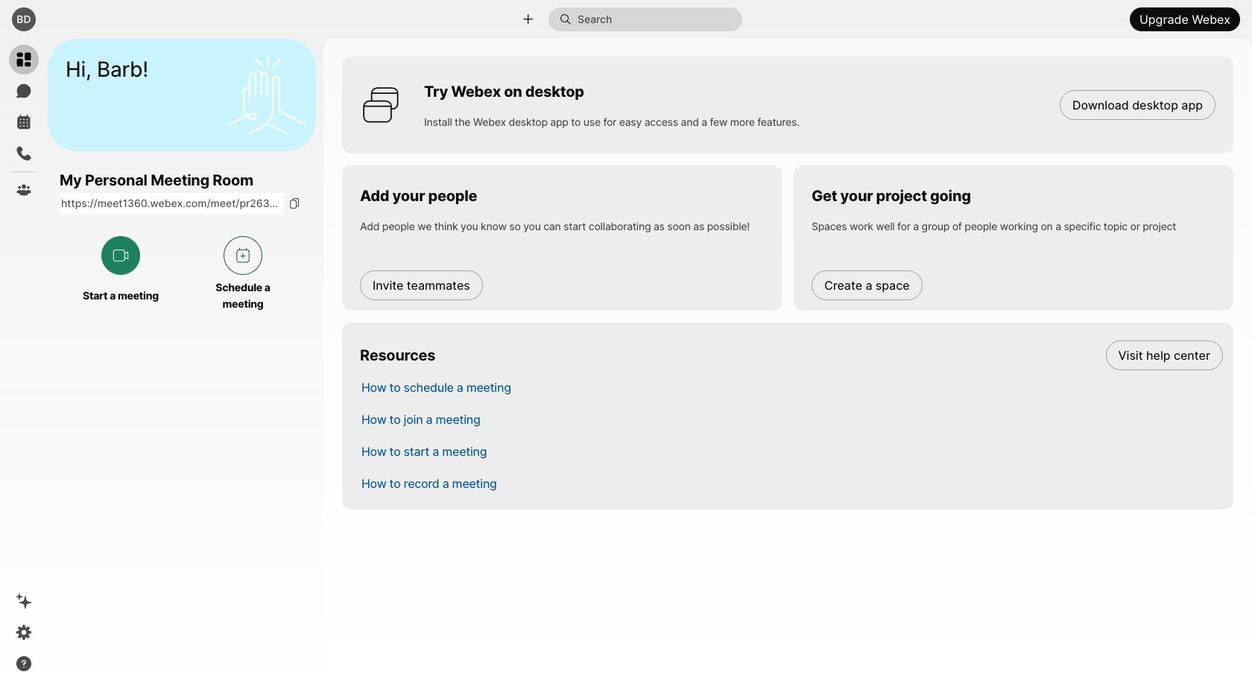 Task type: locate. For each thing, give the bounding box(es) containing it.
list item
[[350, 339, 1234, 371], [350, 371, 1234, 403], [350, 403, 1234, 435], [350, 435, 1234, 467], [350, 467, 1234, 500]]

3 list item from the top
[[350, 403, 1234, 435]]

4 list item from the top
[[350, 435, 1234, 467]]

1 list item from the top
[[350, 339, 1234, 371]]

navigation
[[0, 39, 48, 693]]

None text field
[[60, 193, 283, 214]]



Task type: vqa. For each thing, say whether or not it's contained in the screenshot.
General Tab
no



Task type: describe. For each thing, give the bounding box(es) containing it.
webex tab list
[[9, 45, 39, 205]]

5 list item from the top
[[350, 467, 1234, 500]]

two hands high fiving image
[[223, 50, 312, 140]]

2 list item from the top
[[350, 371, 1234, 403]]



